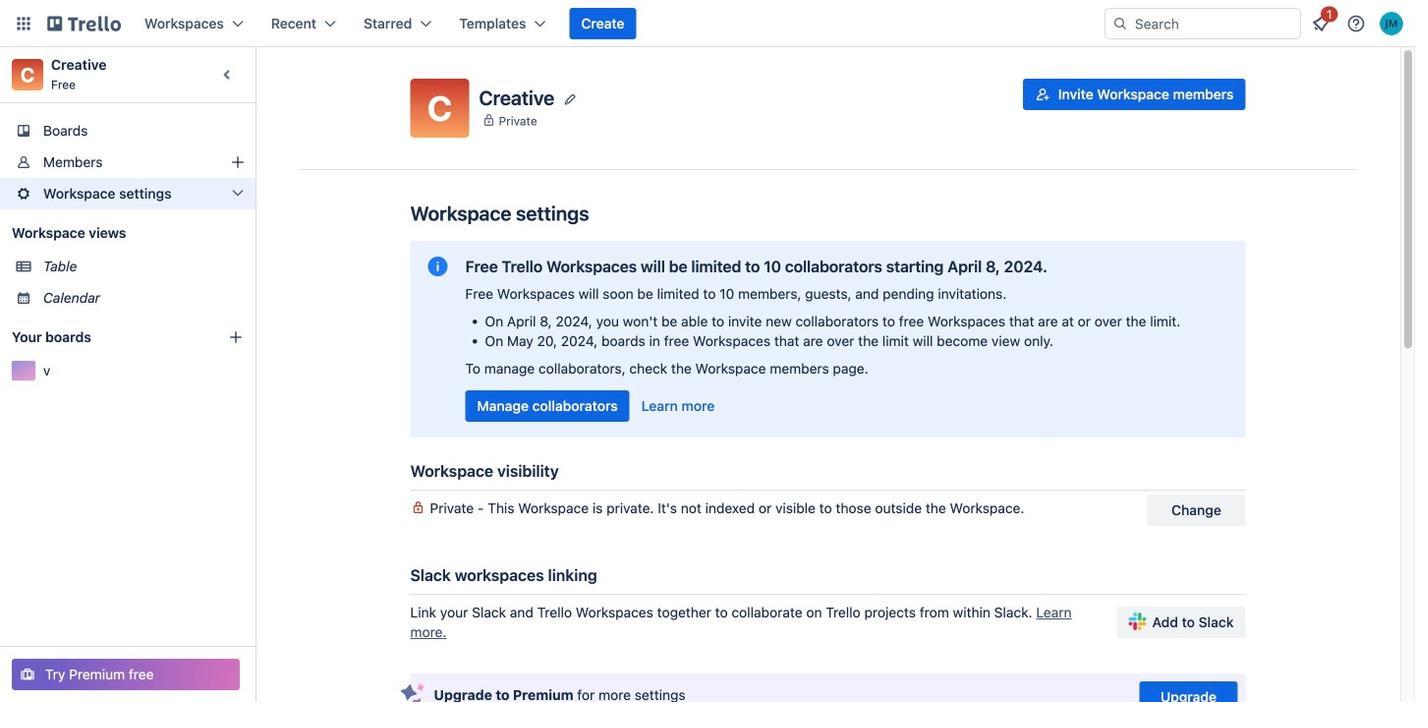 Task type: locate. For each thing, give the bounding box(es) containing it.
search image
[[1113, 16, 1129, 31]]

jeremy miller (jeremymiller198) image
[[1380, 12, 1404, 35]]

workspace navigation collapse icon image
[[214, 61, 242, 88]]

primary element
[[0, 0, 1416, 47]]



Task type: describe. For each thing, give the bounding box(es) containing it.
sparkle image
[[401, 683, 425, 702]]

1 notification image
[[1310, 12, 1333, 35]]

your boards with 1 items element
[[12, 325, 199, 349]]

Search field
[[1129, 10, 1301, 37]]

add board image
[[228, 329, 244, 345]]

open information menu image
[[1347, 14, 1367, 33]]

back to home image
[[47, 8, 121, 39]]



Task type: vqa. For each thing, say whether or not it's contained in the screenshot.
search icon
yes



